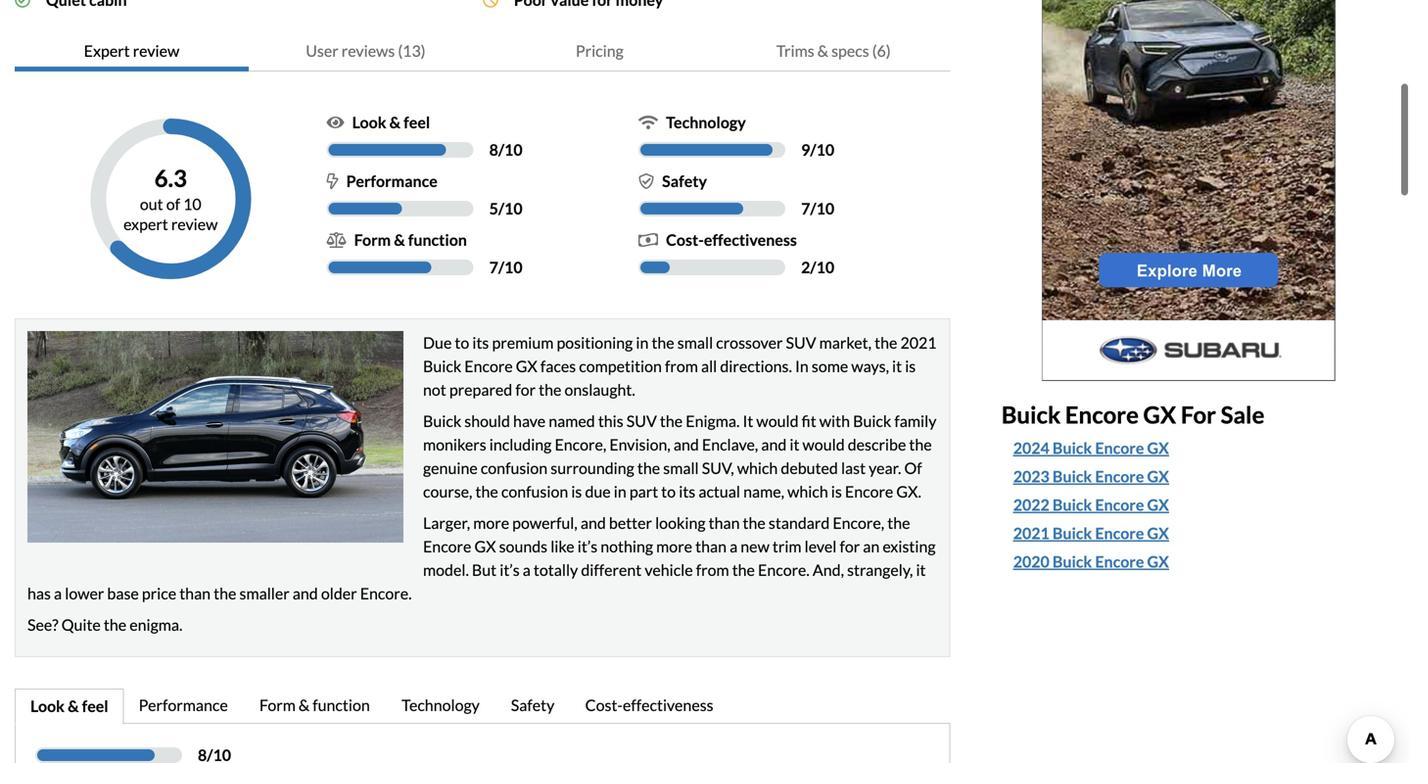 Task type: locate. For each thing, give the bounding box(es) containing it.
look & feel inside "tab"
[[30, 697, 108, 716]]

0 horizontal spatial a
[[54, 584, 62, 603]]

1 vertical spatial look & feel
[[30, 697, 108, 716]]

than down actual
[[709, 513, 740, 532]]

0 horizontal spatial would
[[757, 411, 799, 431]]

than right price
[[179, 584, 211, 603]]

0 horizontal spatial feel
[[82, 697, 108, 716]]

surrounding
[[551, 459, 635, 478]]

more up sounds on the left bottom of the page
[[473, 513, 510, 532]]

form inside tab
[[259, 696, 296, 715]]

cost- right safety tab
[[586, 696, 623, 715]]

technology
[[666, 113, 746, 132], [402, 696, 480, 715]]

1 vertical spatial encore.
[[360, 584, 412, 603]]

expert
[[84, 41, 130, 60], [124, 215, 168, 234]]

buick inside due to its premium positioning in the small crossover suv market, the 2021 buick encore gx faces competition from all directions. in some ways, it is not prepared for the onslaught.
[[423, 357, 462, 376]]

7 / 10
[[802, 199, 835, 218], [489, 258, 523, 277]]

monikers
[[423, 435, 487, 454]]

1 tab list from the top
[[15, 31, 951, 72]]

encore.
[[758, 560, 810, 580], [360, 584, 412, 603]]

0 horizontal spatial form
[[259, 696, 296, 715]]

2 vertical spatial than
[[179, 584, 211, 603]]

2 horizontal spatial is
[[905, 357, 916, 376]]

/ for performance
[[499, 199, 505, 218]]

0 vertical spatial it's
[[578, 537, 598, 556]]

0 vertical spatial review
[[133, 41, 180, 60]]

1 vertical spatial expert
[[124, 215, 168, 234]]

0 horizontal spatial to
[[455, 333, 470, 352]]

1 vertical spatial it
[[790, 435, 800, 454]]

trims
[[777, 41, 815, 60]]

1 horizontal spatial to
[[662, 482, 676, 501]]

trim
[[773, 537, 802, 556]]

than down looking
[[696, 537, 727, 556]]

& for look & feel "tab"
[[68, 697, 79, 716]]

10 up "2 / 10"
[[817, 199, 835, 218]]

than
[[709, 513, 740, 532], [696, 537, 727, 556], [179, 584, 211, 603]]

genuine
[[423, 459, 478, 478]]

the up ways,
[[875, 333, 898, 352]]

in right the due
[[614, 482, 627, 501]]

1 horizontal spatial a
[[523, 560, 531, 580]]

0 vertical spatial technology
[[666, 113, 746, 132]]

would right it
[[757, 411, 799, 431]]

tab list
[[15, 31, 951, 72], [15, 689, 951, 725]]

is down last
[[832, 482, 842, 501]]

0 vertical spatial look
[[352, 113, 387, 132]]

see?
[[27, 615, 58, 634]]

0 vertical spatial confusion
[[481, 459, 548, 478]]

7 / 10 up "2 / 10"
[[802, 199, 835, 218]]

0 horizontal spatial look
[[30, 697, 65, 716]]

1 vertical spatial more
[[657, 537, 693, 556]]

0 vertical spatial suv
[[786, 333, 817, 352]]

look & feel
[[352, 113, 430, 132], [30, 697, 108, 716]]

1 horizontal spatial safety
[[662, 171, 707, 191]]

sounds
[[499, 537, 548, 556]]

0 horizontal spatial safety
[[511, 696, 555, 715]]

in
[[636, 333, 649, 352], [614, 482, 627, 501]]

for inside larger, more powerful, and better looking than the standard encore, the encore gx sounds like it's nothing more than a new trim level for an existing model. but it's a totally different vehicle from the encore. and, strangely, it has a lower base price than the smaller and older encore.
[[840, 537, 860, 556]]

&
[[818, 41, 829, 60], [390, 113, 401, 132], [394, 230, 405, 249], [299, 696, 310, 715], [68, 697, 79, 716]]

0 vertical spatial 7
[[802, 199, 811, 218]]

small left suv,
[[664, 459, 699, 478]]

1 vertical spatial which
[[788, 482, 829, 501]]

1 horizontal spatial look & feel
[[352, 113, 430, 132]]

its up looking
[[679, 482, 696, 501]]

it up debuted
[[790, 435, 800, 454]]

the up existing
[[888, 513, 911, 532]]

user
[[306, 41, 339, 60]]

0 horizontal spatial its
[[473, 333, 489, 352]]

its left premium
[[473, 333, 489, 352]]

safety
[[662, 171, 707, 191], [511, 696, 555, 715]]

crossover
[[716, 333, 783, 352]]

1 vertical spatial technology
[[402, 696, 480, 715]]

10
[[505, 140, 523, 159], [817, 140, 835, 159], [183, 194, 201, 213], [505, 199, 523, 218], [817, 199, 835, 218], [505, 258, 523, 277], [817, 258, 835, 277]]

0 vertical spatial which
[[737, 459, 778, 478]]

0 horizontal spatial technology
[[402, 696, 480, 715]]

premium
[[492, 333, 554, 352]]

0 horizontal spatial performance
[[139, 696, 228, 715]]

suv up in
[[786, 333, 817, 352]]

& inside tab
[[299, 696, 310, 715]]

1 horizontal spatial it
[[893, 357, 902, 376]]

safety right technology tab
[[511, 696, 555, 715]]

1 vertical spatial cost-
[[586, 696, 623, 715]]

a left new on the bottom right of the page
[[730, 537, 738, 556]]

cost-
[[666, 230, 704, 249], [586, 696, 623, 715]]

form & function tab
[[245, 689, 387, 725]]

technology right wifi image
[[666, 113, 746, 132]]

encore. right older
[[360, 584, 412, 603]]

confusion up 'powerful,'
[[501, 482, 568, 501]]

2021 right market,
[[901, 333, 937, 352]]

1 vertical spatial effectiveness
[[623, 696, 714, 715]]

from left the all
[[665, 357, 698, 376]]

to right part
[[662, 482, 676, 501]]

& inside tab
[[818, 41, 829, 60]]

0 vertical spatial feel
[[404, 113, 430, 132]]

form right balance scale icon at the top left
[[354, 230, 391, 249]]

look & feel tab
[[15, 689, 124, 725]]

0 vertical spatial to
[[455, 333, 470, 352]]

the up the "competition"
[[652, 333, 675, 352]]

a right the has
[[54, 584, 62, 603]]

(6)
[[873, 41, 891, 60]]

2022 buick encore gx link down for at the right
[[1014, 493, 1376, 517]]

5
[[489, 199, 499, 218]]

positioning
[[557, 333, 633, 352]]

function
[[408, 230, 467, 249], [313, 696, 370, 715]]

for
[[1181, 401, 1217, 428]]

balance scale image
[[327, 232, 346, 248]]

7 / 10 for form & function
[[489, 258, 523, 277]]

0 vertical spatial a
[[730, 537, 738, 556]]

cost-effectiveness
[[666, 230, 797, 249], [586, 696, 714, 715]]

cost- right money bill wave image
[[666, 230, 704, 249]]

technology tab
[[387, 689, 497, 725]]

0 vertical spatial than
[[709, 513, 740, 532]]

reviews
[[342, 41, 395, 60]]

form
[[354, 230, 391, 249], [259, 696, 296, 715]]

0 horizontal spatial 7
[[489, 258, 499, 277]]

look
[[352, 113, 387, 132], [30, 697, 65, 716]]

totally
[[534, 560, 578, 580]]

look & feel right eye icon
[[352, 113, 430, 132]]

2021 down 2022
[[1014, 524, 1050, 543]]

1 vertical spatial 7
[[489, 258, 499, 277]]

safety right shield check "image"
[[662, 171, 707, 191]]

describe
[[848, 435, 907, 454]]

encore
[[465, 357, 513, 376], [1066, 401, 1139, 428], [1096, 439, 1145, 458], [1096, 467, 1145, 486], [845, 482, 894, 501], [1096, 495, 1145, 514], [1096, 524, 1145, 543], [423, 537, 472, 556], [1096, 552, 1145, 571]]

the up envision,
[[660, 411, 683, 431]]

and left older
[[293, 584, 318, 603]]

10 right of
[[183, 194, 201, 213]]

with
[[820, 411, 850, 431]]

all
[[701, 357, 717, 376]]

the up new on the bottom right of the page
[[743, 513, 766, 532]]

1 horizontal spatial 7 / 10
[[802, 199, 835, 218]]

and down the due
[[581, 513, 606, 532]]

2021
[[901, 333, 937, 352], [1014, 524, 1050, 543]]

2024 buick encore gx link
[[1014, 437, 1376, 460], [1014, 437, 1170, 460]]

trims & specs (6)
[[777, 41, 891, 60]]

0 horizontal spatial for
[[516, 380, 536, 399]]

1 horizontal spatial its
[[679, 482, 696, 501]]

2 vertical spatial it
[[916, 560, 926, 580]]

7 up 2
[[802, 199, 811, 218]]

0 vertical spatial in
[[636, 333, 649, 352]]

1 vertical spatial encore,
[[833, 513, 885, 532]]

0 horizontal spatial cost-
[[586, 696, 623, 715]]

new
[[741, 537, 770, 556]]

7 / 10 for safety
[[802, 199, 835, 218]]

due to its premium positioning in the small crossover suv market, the 2021 buick encore gx faces competition from all directions. in some ways, it is not prepared for the onslaught.
[[423, 333, 937, 399]]

2021 inside 2024 buick encore gx 2023 buick encore gx 2022 buick encore gx 2021 buick encore gx 2020 buick encore gx
[[1014, 524, 1050, 543]]

form right the performance tab
[[259, 696, 296, 715]]

from right vehicle
[[696, 560, 730, 580]]

1 horizontal spatial in
[[636, 333, 649, 352]]

7 for form & function
[[489, 258, 499, 277]]

2021 inside due to its premium positioning in the small crossover suv market, the 2021 buick encore gx faces competition from all directions. in some ways, it is not prepared for the onslaught.
[[901, 333, 937, 352]]

gx inside larger, more powerful, and better looking than the standard encore, the encore gx sounds like it's nothing more than a new trim level for an existing model. but it's a totally different vehicle from the encore. and, strangely, it has a lower base price than the smaller and older encore.
[[475, 537, 496, 556]]

is left the due
[[571, 482, 582, 501]]

encore. down the trim
[[758, 560, 810, 580]]

would down with
[[803, 435, 845, 454]]

2
[[802, 258, 811, 277]]

1 horizontal spatial for
[[840, 537, 860, 556]]

performance down the enigma.
[[139, 696, 228, 715]]

has
[[27, 584, 51, 603]]

0 vertical spatial from
[[665, 357, 698, 376]]

0 horizontal spatial more
[[473, 513, 510, 532]]

ban image
[[483, 0, 499, 8]]

to right 'due'
[[455, 333, 470, 352]]

family
[[895, 411, 937, 431]]

for
[[516, 380, 536, 399], [840, 537, 860, 556]]

encore inside larger, more powerful, and better looking than the standard encore, the encore gx sounds like it's nothing more than a new trim level for an existing model. but it's a totally different vehicle from the encore. and, strangely, it has a lower base price than the smaller and older encore.
[[423, 537, 472, 556]]

it
[[893, 357, 902, 376], [790, 435, 800, 454], [916, 560, 926, 580]]

is right ways,
[[905, 357, 916, 376]]

feel
[[404, 113, 430, 132], [82, 697, 108, 716]]

would
[[757, 411, 799, 431], [803, 435, 845, 454]]

to
[[455, 333, 470, 352], [662, 482, 676, 501]]

0 horizontal spatial it
[[790, 435, 800, 454]]

0 vertical spatial expert
[[84, 41, 130, 60]]

0 vertical spatial for
[[516, 380, 536, 399]]

2023
[[1014, 467, 1050, 486]]

0 vertical spatial performance
[[346, 171, 438, 191]]

0 vertical spatial look & feel
[[352, 113, 430, 132]]

encore, up an
[[833, 513, 885, 532]]

0 vertical spatial 7 / 10
[[802, 199, 835, 218]]

review inside 6.3 out of 10 expert review
[[171, 215, 218, 234]]

7 / 10 down 5 / 10 on the left of page
[[489, 258, 523, 277]]

pricing
[[576, 41, 624, 60]]

it's right like
[[578, 537, 598, 556]]

look right eye icon
[[352, 113, 387, 132]]

1 vertical spatial review
[[171, 215, 218, 234]]

a down sounds on the left bottom of the page
[[523, 560, 531, 580]]

in inside buick should have named this suv the enigma. it would fit with buick family monikers including encore, envision, and enclave, and it would describe the genuine confusion surrounding the small suv, which debuted last year. of course, the confusion is due in part to its actual name, which is encore gx.
[[614, 482, 627, 501]]

feel down "see? quite the enigma." at the bottom left of page
[[82, 697, 108, 716]]

debuted
[[781, 459, 839, 478]]

small inside due to its premium positioning in the small crossover suv market, the 2021 buick encore gx faces competition from all directions. in some ways, it is not prepared for the onslaught.
[[678, 333, 713, 352]]

10 right 2
[[817, 258, 835, 277]]

performance
[[346, 171, 438, 191], [139, 696, 228, 715]]

a
[[730, 537, 738, 556], [523, 560, 531, 580], [54, 584, 62, 603]]

1 vertical spatial for
[[840, 537, 860, 556]]

2 tab list from the top
[[15, 689, 951, 725]]

2021 for 2024 buick encore gx 2023 buick encore gx 2022 buick encore gx 2021 buick encore gx 2020 buick encore gx
[[1014, 524, 1050, 543]]

1 vertical spatial cost-effectiveness
[[586, 696, 714, 715]]

pricing tab
[[483, 31, 717, 72]]

it inside larger, more powerful, and better looking than the standard encore, the encore gx sounds like it's nothing more than a new trim level for an existing model. but it's a totally different vehicle from the encore. and, strangely, it has a lower base price than the smaller and older encore.
[[916, 560, 926, 580]]

2021 buick encore gx link
[[1014, 522, 1376, 545], [1014, 522, 1170, 545]]

1 vertical spatial suv
[[627, 411, 657, 431]]

expert inside 'expert review' tab
[[84, 41, 130, 60]]

2023 buick encore gx link up 2022
[[1014, 465, 1170, 488]]

for up 'have'
[[516, 380, 536, 399]]

strangely,
[[848, 560, 913, 580]]

it right ways,
[[893, 357, 902, 376]]

2021 buick encore gx test drive review summaryimage image
[[27, 331, 404, 543]]

10 down 5 / 10 on the left of page
[[505, 258, 523, 277]]

7
[[802, 199, 811, 218], [489, 258, 499, 277]]

effectiveness inside tab
[[623, 696, 714, 715]]

of
[[166, 194, 180, 213]]

look down see?
[[30, 697, 65, 716]]

1 vertical spatial form & function
[[259, 696, 370, 715]]

0 vertical spatial form
[[354, 230, 391, 249]]

in inside due to its premium positioning in the small crossover suv market, the 2021 buick encore gx faces competition from all directions. in some ways, it is not prepared for the onslaught.
[[636, 333, 649, 352]]

10 right 9
[[817, 140, 835, 159]]

performance right bolt image at the top
[[346, 171, 438, 191]]

suv inside due to its premium positioning in the small crossover suv market, the 2021 buick encore gx faces competition from all directions. in some ways, it is not prepared for the onslaught.
[[786, 333, 817, 352]]

like
[[551, 537, 575, 556]]

small up the all
[[678, 333, 713, 352]]

1 vertical spatial a
[[523, 560, 531, 580]]

/ for form & function
[[499, 258, 505, 277]]

1 horizontal spatial cost-
[[666, 230, 704, 249]]

it's
[[578, 537, 598, 556], [500, 560, 520, 580]]

encore, down the named
[[555, 435, 607, 454]]

looking
[[655, 513, 706, 532]]

2024
[[1014, 439, 1050, 458]]

0 horizontal spatial encore,
[[555, 435, 607, 454]]

feel down (13)
[[404, 113, 430, 132]]

bolt image
[[327, 173, 339, 189]]

1 vertical spatial safety
[[511, 696, 555, 715]]

cost- inside tab
[[586, 696, 623, 715]]

1 horizontal spatial encore,
[[833, 513, 885, 532]]

expert inside 6.3 out of 10 expert review
[[124, 215, 168, 234]]

encore,
[[555, 435, 607, 454], [833, 513, 885, 532]]

more up vehicle
[[657, 537, 693, 556]]

0 horizontal spatial function
[[313, 696, 370, 715]]

which up name,
[[737, 459, 778, 478]]

& inside "tab"
[[68, 697, 79, 716]]

1 horizontal spatial 2021
[[1014, 524, 1050, 543]]

10 right '8'
[[505, 140, 523, 159]]

1 vertical spatial than
[[696, 537, 727, 556]]

1 vertical spatial to
[[662, 482, 676, 501]]

it down existing
[[916, 560, 926, 580]]

confusion
[[481, 459, 548, 478], [501, 482, 568, 501]]

10 inside 6.3 out of 10 expert review
[[183, 194, 201, 213]]

for left an
[[840, 537, 860, 556]]

7 down 5 at the left top
[[489, 258, 499, 277]]

1 vertical spatial from
[[696, 560, 730, 580]]

it's right but
[[500, 560, 520, 580]]

in up the "competition"
[[636, 333, 649, 352]]

to inside buick should have named this suv the enigma. it would fit with buick family monikers including encore, envision, and enclave, and it would describe the genuine confusion surrounding the small suv, which debuted last year. of course, the confusion is due in part to its actual name, which is encore gx.
[[662, 482, 676, 501]]

0 vertical spatial it
[[893, 357, 902, 376]]

0 vertical spatial its
[[473, 333, 489, 352]]

1 vertical spatial function
[[313, 696, 370, 715]]

1 vertical spatial 7 / 10
[[489, 258, 523, 277]]

the down faces
[[539, 380, 562, 399]]

1 horizontal spatial function
[[408, 230, 467, 249]]

1 horizontal spatial suv
[[786, 333, 817, 352]]

confusion down including
[[481, 459, 548, 478]]

which down debuted
[[788, 482, 829, 501]]

encore, inside larger, more powerful, and better looking than the standard encore, the encore gx sounds like it's nothing more than a new trim level for an existing model. but it's a totally different vehicle from the encore. and, strangely, it has a lower base price than the smaller and older encore.
[[833, 513, 885, 532]]

technology left safety tab
[[402, 696, 480, 715]]

review
[[133, 41, 180, 60], [171, 215, 218, 234]]

0 vertical spatial encore,
[[555, 435, 607, 454]]

0 horizontal spatial which
[[737, 459, 778, 478]]

which
[[737, 459, 778, 478], [788, 482, 829, 501]]

is
[[905, 357, 916, 376], [571, 482, 582, 501], [832, 482, 842, 501]]

shield check image
[[639, 173, 655, 189]]

9 / 10
[[802, 140, 835, 159]]

2023 buick encore gx link down for at the right
[[1014, 465, 1376, 488]]

0 horizontal spatial in
[[614, 482, 627, 501]]

from inside due to its premium positioning in the small crossover suv market, the 2021 buick encore gx faces competition from all directions. in some ways, it is not prepared for the onslaught.
[[665, 357, 698, 376]]

1 horizontal spatial technology
[[666, 113, 746, 132]]

2024 buick encore gx link down for at the right
[[1014, 437, 1376, 460]]

the down new on the bottom right of the page
[[733, 560, 755, 580]]

advertisement region
[[1042, 0, 1336, 381]]

form & function
[[354, 230, 467, 249], [259, 696, 370, 715]]

small inside buick should have named this suv the enigma. it would fit with buick family monikers including encore, envision, and enclave, and it would describe the genuine confusion surrounding the small suv, which debuted last year. of course, the confusion is due in part to its actual name, which is encore gx.
[[664, 459, 699, 478]]

look & feel down quite
[[30, 697, 108, 716]]

1 vertical spatial feel
[[82, 697, 108, 716]]

1 vertical spatial 2021
[[1014, 524, 1050, 543]]

0 vertical spatial cost-
[[666, 230, 704, 249]]

review inside tab
[[133, 41, 180, 60]]

10 right 5 at the left top
[[505, 199, 523, 218]]

1 vertical spatial performance
[[139, 696, 228, 715]]

tab list containing expert review
[[15, 31, 951, 72]]

7 for safety
[[802, 199, 811, 218]]

feel inside "tab"
[[82, 697, 108, 716]]

enigma.
[[686, 411, 740, 431]]

suv up envision,
[[627, 411, 657, 431]]

suv inside buick should have named this suv the enigma. it would fit with buick family monikers including encore, envision, and enclave, and it would describe the genuine confusion surrounding the small suv, which debuted last year. of course, the confusion is due in part to its actual name, which is encore gx.
[[627, 411, 657, 431]]



Task type: vqa. For each thing, say whether or not it's contained in the screenshot.
in within the Buick should have named this SUV the Enigma. It would fit with Buick family monikers including Encore, Envision, and Enclave, and it would describe the genuine confusion surrounding the small SUV, which debuted last year. Of course, the confusion is due in part to its actual name, which is Encore GX.
yes



Task type: describe. For each thing, give the bounding box(es) containing it.
and,
[[813, 560, 845, 580]]

older
[[321, 584, 357, 603]]

it inside due to its premium positioning in the small crossover suv market, the 2021 buick encore gx faces competition from all directions. in some ways, it is not prepared for the onslaught.
[[893, 357, 902, 376]]

5 / 10
[[489, 199, 523, 218]]

form & function inside form & function tab
[[259, 696, 370, 715]]

out
[[140, 194, 163, 213]]

larger,
[[423, 513, 470, 532]]

have
[[513, 411, 546, 431]]

6.3 out of 10 expert review
[[124, 164, 218, 234]]

9
[[802, 140, 811, 159]]

buick encore gx for sale
[[1002, 401, 1265, 428]]

2 vertical spatial a
[[54, 584, 62, 603]]

it inside buick should have named this suv the enigma. it would fit with buick family monikers including encore, envision, and enclave, and it would describe the genuine confusion surrounding the small suv, which debuted last year. of course, the confusion is due in part to its actual name, which is encore gx.
[[790, 435, 800, 454]]

different
[[581, 560, 642, 580]]

10 for safety
[[817, 199, 835, 218]]

1 horizontal spatial encore.
[[758, 560, 810, 580]]

see? quite the enigma.
[[27, 615, 183, 634]]

onslaught.
[[565, 380, 636, 399]]

and down enigma.
[[674, 435, 699, 454]]

the down family
[[910, 435, 932, 454]]

performance inside tab
[[139, 696, 228, 715]]

and up debuted
[[762, 435, 787, 454]]

suv,
[[702, 459, 734, 478]]

expert review tab
[[15, 31, 249, 72]]

its inside due to its premium positioning in the small crossover suv market, the 2021 buick encore gx faces competition from all directions. in some ways, it is not prepared for the onslaught.
[[473, 333, 489, 352]]

10 for look & feel
[[505, 140, 523, 159]]

check circle image
[[15, 0, 30, 8]]

performance tab
[[124, 689, 245, 725]]

money bill wave image
[[639, 232, 659, 248]]

tab list containing performance
[[15, 689, 951, 725]]

of
[[905, 459, 923, 478]]

0 vertical spatial cost-effectiveness
[[666, 230, 797, 249]]

but
[[472, 560, 497, 580]]

fit
[[802, 411, 817, 431]]

last
[[842, 459, 866, 478]]

2020
[[1014, 552, 1050, 571]]

8 / 10
[[489, 140, 523, 159]]

vehicle
[[645, 560, 693, 580]]

2 horizontal spatial a
[[730, 537, 738, 556]]

8
[[489, 140, 499, 159]]

/ for safety
[[811, 199, 817, 218]]

not
[[423, 380, 447, 399]]

level
[[805, 537, 837, 556]]

the down base
[[104, 615, 127, 634]]

should
[[465, 411, 510, 431]]

0 vertical spatial form & function
[[354, 230, 467, 249]]

including
[[490, 435, 552, 454]]

year.
[[869, 459, 902, 478]]

user reviews (13)
[[306, 41, 426, 60]]

0 vertical spatial safety
[[662, 171, 707, 191]]

safety inside safety tab
[[511, 696, 555, 715]]

better
[[609, 513, 652, 532]]

trims & specs (6) tab
[[717, 31, 951, 72]]

named
[[549, 411, 595, 431]]

1 horizontal spatial which
[[788, 482, 829, 501]]

due
[[585, 482, 611, 501]]

ways,
[[852, 357, 890, 376]]

10 for performance
[[505, 199, 523, 218]]

existing
[[883, 537, 936, 556]]

powerful,
[[513, 513, 578, 532]]

2022 buick encore gx link down 2023 at the right
[[1014, 493, 1170, 517]]

enigma.
[[130, 615, 183, 634]]

prepared
[[450, 380, 513, 399]]

cost-effectiveness tab
[[571, 689, 731, 725]]

some
[[812, 357, 849, 376]]

/ for technology
[[811, 140, 817, 159]]

in
[[796, 357, 809, 376]]

look inside "tab"
[[30, 697, 65, 716]]

2021 for due to its premium positioning in the small crossover suv market, the 2021 buick encore gx faces competition from all directions. in some ways, it is not prepared for the onslaught.
[[901, 333, 937, 352]]

buick should have named this suv the enigma. it would fit with buick family monikers including encore, envision, and enclave, and it would describe the genuine confusion surrounding the small suv, which debuted last year. of course, the confusion is due in part to its actual name, which is encore gx.
[[423, 411, 937, 501]]

faces
[[541, 357, 576, 376]]

competition
[[579, 357, 662, 376]]

it
[[743, 411, 754, 431]]

wifi image
[[639, 115, 659, 130]]

& for form & function tab
[[299, 696, 310, 715]]

market,
[[820, 333, 872, 352]]

& for trims & specs (6) tab
[[818, 41, 829, 60]]

base
[[107, 584, 139, 603]]

larger, more powerful, and better looking than the standard encore, the encore gx sounds like it's nothing more than a new trim level for an existing model. but it's a totally different vehicle from the encore. and, strangely, it has a lower base price than the smaller and older encore.
[[27, 513, 936, 603]]

model.
[[423, 560, 469, 580]]

smaller
[[240, 584, 290, 603]]

is inside due to its premium positioning in the small crossover suv market, the 2021 buick encore gx faces competition from all directions. in some ways, it is not prepared for the onslaught.
[[905, 357, 916, 376]]

the up part
[[638, 459, 660, 478]]

1 horizontal spatial performance
[[346, 171, 438, 191]]

part
[[630, 482, 659, 501]]

0 vertical spatial effectiveness
[[704, 230, 797, 249]]

cost-effectiveness inside cost-effectiveness tab
[[586, 696, 714, 715]]

gx.
[[897, 482, 922, 501]]

user reviews (13) tab
[[249, 31, 483, 72]]

expert review
[[84, 41, 180, 60]]

1 horizontal spatial form
[[354, 230, 391, 249]]

(13)
[[398, 41, 426, 60]]

1 vertical spatial would
[[803, 435, 845, 454]]

directions.
[[720, 357, 792, 376]]

safety tab
[[497, 689, 571, 725]]

the right 'course,'
[[476, 482, 498, 501]]

envision,
[[610, 435, 671, 454]]

this
[[598, 411, 624, 431]]

price
[[142, 584, 176, 603]]

gx inside due to its premium positioning in the small crossover suv market, the 2021 buick encore gx faces competition from all directions. in some ways, it is not prepared for the onslaught.
[[516, 357, 538, 376]]

name,
[[744, 482, 785, 501]]

1 horizontal spatial more
[[657, 537, 693, 556]]

eye image
[[327, 115, 344, 130]]

for inside due to its premium positioning in the small crossover suv market, the 2021 buick encore gx faces competition from all directions. in some ways, it is not prepared for the onslaught.
[[516, 380, 536, 399]]

quite
[[61, 615, 101, 634]]

encore inside due to its premium positioning in the small crossover suv market, the 2021 buick encore gx faces competition from all directions. in some ways, it is not prepared for the onslaught.
[[465, 357, 513, 376]]

6.3
[[154, 164, 187, 192]]

enclave,
[[702, 435, 759, 454]]

from inside larger, more powerful, and better looking than the standard encore, the encore gx sounds like it's nothing more than a new trim level for an existing model. but it's a totally different vehicle from the encore. and, strangely, it has a lower base price than the smaller and older encore.
[[696, 560, 730, 580]]

10 for form & function
[[505, 258, 523, 277]]

0 vertical spatial function
[[408, 230, 467, 249]]

10 for technology
[[817, 140, 835, 159]]

0 horizontal spatial is
[[571, 482, 582, 501]]

lower
[[65, 584, 104, 603]]

encore inside buick should have named this suv the enigma. it would fit with buick family monikers including encore, envision, and enclave, and it would describe the genuine confusion surrounding the small suv, which debuted last year. of course, the confusion is due in part to its actual name, which is encore gx.
[[845, 482, 894, 501]]

2024 buick encore gx 2023 buick encore gx 2022 buick encore gx 2021 buick encore gx 2020 buick encore gx
[[1014, 439, 1170, 571]]

1 horizontal spatial feel
[[404, 113, 430, 132]]

the left smaller
[[214, 584, 237, 603]]

2024 buick encore gx link down the buick encore gx for sale
[[1014, 437, 1170, 460]]

nothing
[[601, 537, 654, 556]]

sale
[[1221, 401, 1265, 428]]

its inside buick should have named this suv the enigma. it would fit with buick family monikers including encore, envision, and enclave, and it would describe the genuine confusion surrounding the small suv, which debuted last year. of course, the confusion is due in part to its actual name, which is encore gx.
[[679, 482, 696, 501]]

10 for cost-effectiveness
[[817, 258, 835, 277]]

course,
[[423, 482, 473, 501]]

1 horizontal spatial it's
[[578, 537, 598, 556]]

encore, inside buick should have named this suv the enigma. it would fit with buick family monikers including encore, envision, and enclave, and it would describe the genuine confusion surrounding the small suv, which debuted last year. of course, the confusion is due in part to its actual name, which is encore gx.
[[555, 435, 607, 454]]

technology inside tab
[[402, 696, 480, 715]]

/ for cost-effectiveness
[[811, 258, 817, 277]]

1 vertical spatial confusion
[[501, 482, 568, 501]]

to inside due to its premium positioning in the small crossover suv market, the 2021 buick encore gx faces competition from all directions. in some ways, it is not prepared for the onslaught.
[[455, 333, 470, 352]]

0 horizontal spatial it's
[[500, 560, 520, 580]]

due
[[423, 333, 452, 352]]

/ for look & feel
[[499, 140, 505, 159]]

standard
[[769, 513, 830, 532]]

2022
[[1014, 495, 1050, 514]]

an
[[863, 537, 880, 556]]

function inside tab
[[313, 696, 370, 715]]

0 vertical spatial would
[[757, 411, 799, 431]]

1 horizontal spatial is
[[832, 482, 842, 501]]

specs
[[832, 41, 870, 60]]



